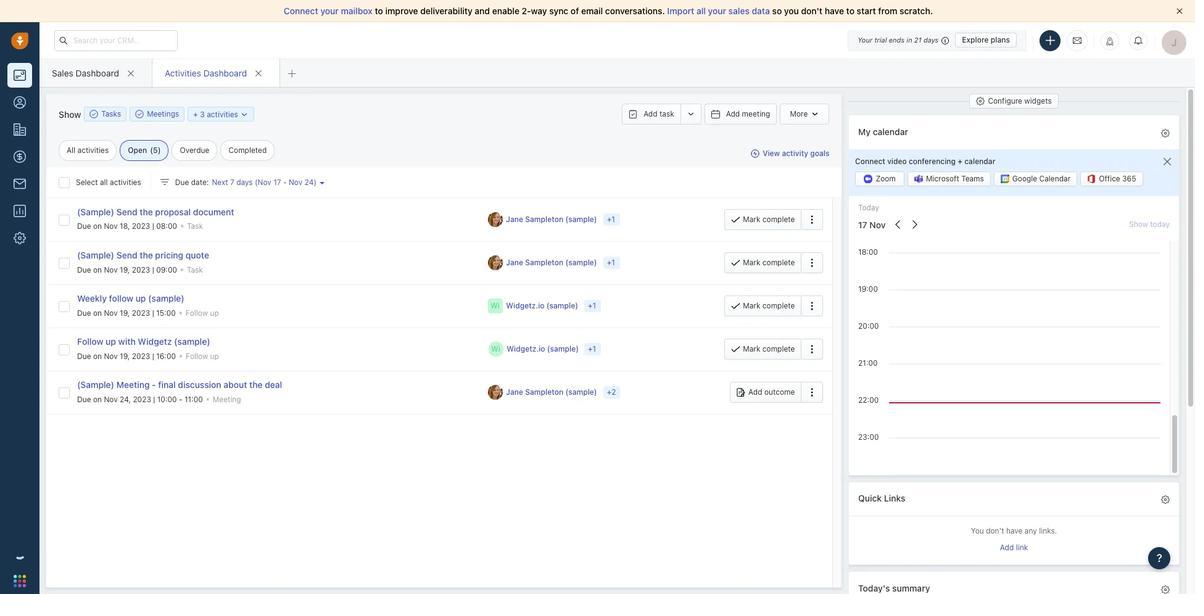 Task type: vqa. For each thing, say whether or not it's contained in the screenshot.
MORE button
yes



Task type: describe. For each thing, give the bounding box(es) containing it.
2-
[[522, 6, 531, 16]]

my calendar
[[858, 126, 908, 137]]

add link
[[1000, 543, 1028, 552]]

my
[[858, 126, 871, 137]]

(sample) for (sample) meeting - final discussion about the deal
[[77, 380, 114, 390]]

due on nov 24, 2023 | 10:00 - 11:00
[[77, 395, 203, 404]]

1 horizontal spatial (
[[255, 178, 258, 187]]

sampleton for (sample) meeting - final discussion about the deal
[[525, 388, 563, 397]]

0 vertical spatial )
[[158, 146, 161, 155]]

zoom button
[[855, 172, 904, 187]]

open ( 5 )
[[128, 146, 161, 155]]

office 365 button
[[1080, 172, 1143, 187]]

meetings
[[147, 109, 179, 119]]

links
[[884, 493, 905, 504]]

16:00
[[156, 351, 176, 361]]

select all activities
[[76, 178, 141, 187]]

view activity goals
[[763, 149, 829, 158]]

08:00
[[156, 222, 177, 231]]

jane for (sample) send the proposal document
[[506, 215, 523, 224]]

deal
[[265, 380, 282, 390]]

1 horizontal spatial +
[[958, 157, 962, 166]]

0 horizontal spatial don't
[[801, 6, 822, 16]]

jane for (sample) send the pricing quote
[[506, 258, 523, 267]]

dashboard for sales dashboard
[[76, 68, 119, 78]]

activities for all
[[110, 178, 141, 187]]

jane sampleton (sample) link for (sample) send the pricing quote
[[506, 258, 598, 268]]

sales dashboard
[[52, 68, 119, 78]]

all activities
[[67, 146, 109, 155]]

quick links
[[858, 493, 905, 504]]

+1 for quote
[[607, 258, 615, 267]]

1 horizontal spatial have
[[1006, 527, 1023, 536]]

trial
[[874, 36, 887, 44]]

wi for weekly follow up (sample)
[[491, 301, 500, 311]]

mark for document
[[743, 215, 760, 224]]

18,
[[120, 222, 130, 231]]

close image
[[1177, 8, 1183, 14]]

3 mark complete from the top
[[743, 301, 795, 310]]

improve
[[385, 6, 418, 16]]

due for (sample) meeting - final discussion about the deal
[[77, 395, 91, 404]]

view activity goals link
[[751, 148, 829, 159]]

conferencing
[[909, 157, 956, 166]]

0 horizontal spatial activities
[[77, 146, 109, 155]]

date:
[[191, 178, 209, 187]]

office 365
[[1099, 174, 1136, 183]]

weekly
[[77, 293, 107, 304]]

add meeting button
[[704, 104, 777, 125]]

add meeting
[[726, 109, 770, 118]]

mark complete for quote
[[743, 258, 795, 267]]

calendar
[[1039, 174, 1071, 183]]

follow up for weekly follow up (sample)
[[186, 308, 219, 317]]

19, for send
[[120, 265, 130, 274]]

3 mark from the top
[[743, 301, 760, 310]]

video
[[887, 157, 907, 166]]

microsoft teams button
[[908, 172, 991, 187]]

1 horizontal spatial don't
[[986, 527, 1004, 536]]

(sample) send the proposal document link
[[77, 207, 234, 217]]

+ 3 activities
[[193, 110, 238, 119]]

ends
[[889, 36, 905, 44]]

365
[[1122, 174, 1136, 183]]

start
[[857, 6, 876, 16]]

wi widgetz.io (sample) for weekly follow up (sample)
[[491, 301, 578, 311]]

sync
[[549, 6, 568, 16]]

1 to from the left
[[375, 6, 383, 16]]

show
[[59, 109, 81, 119]]

19, for follow
[[120, 308, 130, 317]]

follow up for follow up with widgetz (sample)
[[186, 351, 219, 361]]

link
[[1016, 543, 1028, 552]]

follow for follow up with widgetz (sample)
[[186, 351, 208, 361]]

task for quote
[[187, 265, 203, 274]]

task for document
[[187, 222, 203, 231]]

send for pricing
[[116, 250, 137, 261]]

widgetz.io (sample) link for follow up with widgetz (sample)
[[507, 344, 579, 354]]

deliverability
[[420, 6, 472, 16]]

activities for 3
[[207, 110, 238, 119]]

due on nov 19, 2023 | 16:00
[[77, 351, 176, 361]]

all
[[67, 146, 75, 155]]

mark complete button for quote
[[724, 252, 801, 273]]

configure widgets button
[[969, 94, 1058, 109]]

nov left 18,
[[104, 222, 118, 231]]

your trial ends in 21 days
[[858, 36, 938, 44]]

| for proposal
[[152, 222, 154, 231]]

you
[[784, 6, 799, 16]]

widgetz
[[138, 336, 172, 347]]

with
[[118, 336, 136, 347]]

(sample) for (sample) send the proposal document
[[77, 207, 114, 217]]

completed
[[229, 146, 267, 155]]

2023 for final
[[133, 395, 151, 404]]

meeting
[[742, 109, 770, 118]]

goals
[[810, 149, 829, 158]]

open
[[128, 146, 147, 155]]

(sample) send the proposal document
[[77, 207, 234, 217]]

due for (sample) send the pricing quote
[[77, 265, 91, 274]]

0 horizontal spatial meeting
[[116, 380, 150, 390]]

3 mark complete button from the top
[[724, 296, 801, 316]]

1 vertical spatial follow
[[77, 336, 103, 347]]

add for add task
[[644, 109, 657, 118]]

google calendar
[[1012, 174, 1071, 183]]

add outcome
[[748, 387, 795, 397]]

today's summary
[[858, 583, 930, 593]]

outcome
[[764, 387, 795, 397]]

24,
[[120, 395, 131, 404]]

(sample) send the pricing quote link
[[77, 250, 209, 261]]

up up discussion
[[210, 351, 219, 361]]

enable
[[492, 6, 519, 16]]

proposal
[[155, 207, 191, 217]]

jane sampleton (sample) for (sample) meeting - final discussion about the deal
[[506, 388, 597, 397]]

(sample) for (sample) send the pricing quote
[[77, 250, 114, 261]]

on for (sample) meeting - final discussion about the deal
[[93, 395, 102, 404]]

mark complete for document
[[743, 215, 795, 224]]

microsoft
[[926, 174, 959, 183]]

the for pricing
[[140, 250, 153, 261]]

(sample) meeting - final discussion about the deal link
[[77, 380, 282, 390]]

jane sampleton (sample) for (sample) send the pricing quote
[[506, 258, 597, 267]]

+ 3 activities button
[[188, 107, 254, 122]]

1 vertical spatial meeting
[[213, 395, 241, 404]]

in
[[906, 36, 912, 44]]

the for proposal
[[140, 207, 153, 217]]

dashboard for activities dashboard
[[203, 68, 247, 78]]

more
[[790, 109, 808, 118]]

1 horizontal spatial days
[[923, 36, 938, 44]]

+1 for (sample)
[[588, 344, 596, 354]]

mailbox
[[341, 6, 373, 16]]

add for add meeting
[[726, 109, 740, 118]]

follow up with widgetz (sample)
[[77, 336, 210, 347]]

nov left 24
[[289, 178, 302, 187]]

follow up with widgetz (sample) link
[[77, 336, 210, 347]]

23:00
[[858, 432, 879, 442]]

task
[[659, 109, 674, 118]]

configure
[[988, 96, 1022, 105]]

import all your sales data link
[[667, 6, 772, 16]]

today
[[858, 203, 879, 212]]

google
[[1012, 174, 1037, 183]]

connect your mailbox to improve deliverability and enable 2-way sync of email conversations. import all your sales data so you don't have to start from scratch.
[[284, 6, 933, 16]]

due date:
[[175, 178, 209, 187]]

17 nov
[[858, 219, 886, 230]]

19:00
[[858, 284, 878, 293]]

complete for quote
[[762, 258, 795, 267]]

09:00
[[156, 265, 177, 274]]

wi for follow up with widgetz (sample)
[[492, 345, 501, 354]]

widgetz.io (sample) link for weekly follow up (sample)
[[506, 301, 579, 311]]

sampleton for (sample) send the proposal document
[[525, 215, 563, 224]]

you
[[971, 527, 984, 536]]

teams
[[961, 174, 984, 183]]

1 horizontal spatial )
[[314, 178, 316, 187]]



Task type: locate. For each thing, give the bounding box(es) containing it.
on
[[93, 222, 102, 231], [93, 265, 102, 274], [93, 308, 102, 317], [93, 351, 102, 361], [93, 395, 102, 404]]

follow left "with"
[[77, 336, 103, 347]]

due
[[175, 178, 189, 187], [77, 222, 91, 231], [77, 265, 91, 274], [77, 308, 91, 317], [77, 351, 91, 361], [77, 395, 91, 404]]

+2
[[607, 387, 616, 397]]

quote
[[186, 250, 209, 261]]

0 horizontal spatial to
[[375, 6, 383, 16]]

on down follow up with widgetz (sample) link
[[93, 351, 102, 361]]

meeting up due on nov 24, 2023 | 10:00 - 11:00
[[116, 380, 150, 390]]

2 vertical spatial sampleton
[[525, 388, 563, 397]]

all right import
[[696, 6, 706, 16]]

1 vertical spatial send
[[116, 250, 137, 261]]

weekly follow up (sample)
[[77, 293, 184, 304]]

up
[[136, 293, 146, 304], [210, 308, 219, 317], [106, 336, 116, 347], [210, 351, 219, 361]]

to
[[375, 6, 383, 16], [846, 6, 854, 16]]

1 19, from the top
[[120, 265, 130, 274]]

- left 11:00 on the bottom left
[[179, 395, 182, 404]]

21:00
[[858, 358, 878, 367]]

0 vertical spatial (sample)
[[77, 207, 114, 217]]

2 complete from the top
[[762, 258, 795, 267]]

1 sampleton from the top
[[525, 215, 563, 224]]

0 vertical spatial wi
[[491, 301, 500, 311]]

on left 18,
[[93, 222, 102, 231]]

1 horizontal spatial calendar
[[964, 157, 995, 166]]

2023 down (sample) send the pricing quote
[[132, 265, 150, 274]]

1 jane sampleton (sample) link from the top
[[506, 214, 598, 225]]

follow for weekly follow up (sample)
[[186, 308, 208, 317]]

due for weekly follow up (sample)
[[77, 308, 91, 317]]

2 horizontal spatial activities
[[207, 110, 238, 119]]

task down quote
[[187, 265, 203, 274]]

dashboard
[[76, 68, 119, 78], [203, 68, 247, 78]]

19, down follow
[[120, 308, 130, 317]]

+ left the 3
[[193, 110, 198, 119]]

0 vertical spatial -
[[283, 178, 287, 187]]

0 vertical spatial calendar
[[873, 126, 908, 137]]

1 vertical spatial widgetz.io (sample) link
[[507, 344, 579, 354]]

mark complete for (sample)
[[743, 344, 795, 354]]

days right 21
[[923, 36, 938, 44]]

+1 for document
[[607, 215, 615, 224]]

1 horizontal spatial all
[[696, 6, 706, 16]]

meeting down about
[[213, 395, 241, 404]]

on up weekly
[[93, 265, 102, 274]]

2 jane from the top
[[506, 258, 523, 267]]

0 vertical spatial sampleton
[[525, 215, 563, 224]]

add task button
[[622, 104, 680, 125]]

sampleton for (sample) send the pricing quote
[[525, 258, 563, 267]]

1 horizontal spatial your
[[708, 6, 726, 16]]

0 vertical spatial widgetz.io (sample) link
[[506, 301, 579, 311]]

| left 09:00
[[152, 265, 154, 274]]

so
[[772, 6, 782, 16]]

2 mark from the top
[[743, 258, 760, 267]]

2 vertical spatial (sample)
[[77, 380, 114, 390]]

19, down "with"
[[120, 351, 130, 361]]

0 vertical spatial meeting
[[116, 380, 150, 390]]

0 horizontal spatial 17
[[273, 178, 281, 187]]

3 jane from the top
[[506, 388, 523, 397]]

add inside button
[[726, 109, 740, 118]]

nov left 24,
[[104, 395, 118, 404]]

discussion
[[178, 380, 221, 390]]

1 mark from the top
[[743, 215, 760, 224]]

3
[[200, 110, 205, 119]]

5 on from the top
[[93, 395, 102, 404]]

17 down today
[[858, 219, 867, 230]]

dashboard up + 3 activities 'link'
[[203, 68, 247, 78]]

2 jane sampleton (sample) from the top
[[506, 258, 597, 267]]

2 on from the top
[[93, 265, 102, 274]]

jane sampleton (sample) link for (sample) send the proposal document
[[506, 214, 598, 225]]

about
[[224, 380, 247, 390]]

jane
[[506, 215, 523, 224], [506, 258, 523, 267], [506, 388, 523, 397]]

1 vertical spatial the
[[140, 250, 153, 261]]

| left 16:00
[[152, 351, 154, 361]]

2 (sample) from the top
[[77, 250, 114, 261]]

| left 15:00
[[152, 308, 154, 317]]

mark for quote
[[743, 258, 760, 267]]

add left "outcome"
[[748, 387, 762, 397]]

connect your mailbox link
[[284, 6, 375, 16]]

dashboard right sales
[[76, 68, 119, 78]]

due for (sample) send the proposal document
[[77, 222, 91, 231]]

all
[[696, 6, 706, 16], [100, 178, 108, 187]]

2023 down follow up with widgetz (sample)
[[132, 351, 150, 361]]

days
[[923, 36, 938, 44], [236, 178, 253, 187]]

2 vertical spatial activities
[[110, 178, 141, 187]]

links.
[[1039, 527, 1057, 536]]

explore plans link
[[955, 33, 1017, 48]]

due for follow up with widgetz (sample)
[[77, 351, 91, 361]]

3 19, from the top
[[120, 351, 130, 361]]

0 vertical spatial have
[[825, 6, 844, 16]]

import
[[667, 6, 694, 16]]

0 vertical spatial follow up
[[186, 308, 219, 317]]

you don't have any links.
[[971, 527, 1057, 536]]

2 send from the top
[[116, 250, 137, 261]]

1 mark complete from the top
[[743, 215, 795, 224]]

conversations.
[[605, 6, 665, 16]]

add left meeting
[[726, 109, 740, 118]]

add for add outcome
[[748, 387, 762, 397]]

+ 3 activities link
[[193, 108, 249, 120]]

add left task
[[644, 109, 657, 118]]

1 vertical spatial )
[[314, 178, 316, 187]]

widgetz.io for weekly follow up (sample)
[[506, 301, 544, 311]]

nov
[[258, 178, 271, 187], [289, 178, 302, 187], [869, 219, 886, 230], [104, 222, 118, 231], [104, 265, 118, 274], [104, 308, 118, 317], [104, 351, 118, 361], [104, 395, 118, 404]]

jane sampleton (sample) for (sample) send the proposal document
[[506, 215, 597, 224]]

2 vertical spatial follow
[[186, 351, 208, 361]]

wi button
[[488, 341, 504, 357]]

don't right you at the bottom of page
[[986, 527, 1004, 536]]

add task
[[644, 109, 674, 118]]

2 task from the top
[[187, 265, 203, 274]]

the up due on nov 18, 2023 | 08:00
[[140, 207, 153, 217]]

1 (sample) from the top
[[77, 207, 114, 217]]

1 vertical spatial jane sampleton (sample) link
[[506, 258, 598, 268]]

1 vertical spatial (sample)
[[77, 250, 114, 261]]

1 vertical spatial widgetz.io
[[507, 345, 545, 354]]

1 vertical spatial 19,
[[120, 308, 130, 317]]

| left the 08:00
[[152, 222, 154, 231]]

next
[[212, 178, 228, 187]]

0 horizontal spatial connect
[[284, 6, 318, 16]]

4 mark complete button from the top
[[724, 339, 801, 360]]

0 horizontal spatial have
[[825, 6, 844, 16]]

1 horizontal spatial activities
[[110, 178, 141, 187]]

office
[[1099, 174, 1120, 183]]

0 vertical spatial +
[[193, 110, 198, 119]]

on for (sample) send the pricing quote
[[93, 265, 102, 274]]

24
[[305, 178, 314, 187]]

0 vertical spatial all
[[696, 6, 706, 16]]

1 vertical spatial calendar
[[964, 157, 995, 166]]

add link link
[[1000, 542, 1028, 555]]

17 left 24
[[273, 178, 281, 187]]

( right 7
[[255, 178, 258, 187]]

nov down today
[[869, 219, 886, 230]]

1 send from the top
[[116, 207, 137, 217]]

3 complete from the top
[[762, 301, 795, 310]]

1 mark complete button from the top
[[724, 209, 801, 230]]

nov down follow up with widgetz (sample) link
[[104, 351, 118, 361]]

0 horizontal spatial calendar
[[873, 126, 908, 137]]

on down weekly
[[93, 308, 102, 317]]

2 19, from the top
[[120, 308, 130, 317]]

2023 down 'weekly follow up (sample)' "link"
[[132, 308, 150, 317]]

0 vertical spatial don't
[[801, 6, 822, 16]]

1 on from the top
[[93, 222, 102, 231]]

20:00
[[858, 321, 879, 330]]

activities right the 3
[[207, 110, 238, 119]]

due on nov 19, 2023 | 15:00
[[77, 308, 176, 317]]

2 your from the left
[[708, 6, 726, 16]]

1 task from the top
[[187, 222, 203, 231]]

any
[[1025, 527, 1037, 536]]

follow up right 15:00
[[186, 308, 219, 317]]

2 vertical spatial the
[[249, 380, 263, 390]]

0 horizontal spatial )
[[158, 146, 161, 155]]

Search your CRM... text field
[[54, 30, 178, 51]]

0 vertical spatial 17
[[273, 178, 281, 187]]

5
[[153, 146, 158, 155]]

0 vertical spatial wi widgetz.io (sample)
[[491, 301, 578, 311]]

0 vertical spatial the
[[140, 207, 153, 217]]

overdue
[[180, 146, 209, 155]]

up right follow
[[136, 293, 146, 304]]

0 horizontal spatial all
[[100, 178, 108, 187]]

send
[[116, 207, 137, 217], [116, 250, 137, 261]]

on for weekly follow up (sample)
[[93, 308, 102, 317]]

pricing
[[155, 250, 183, 261]]

scratch.
[[900, 6, 933, 16]]

have left the start
[[825, 6, 844, 16]]

days right 7
[[236, 178, 253, 187]]

the left the pricing
[[140, 250, 153, 261]]

2 horizontal spatial -
[[283, 178, 287, 187]]

connect video conferencing + calendar
[[855, 157, 995, 166]]

follow up discussion
[[186, 351, 208, 361]]

jane for (sample) meeting - final discussion about the deal
[[506, 388, 523, 397]]

0 vertical spatial follow
[[186, 308, 208, 317]]

(sample) down due on nov 19, 2023 | 16:00
[[77, 380, 114, 390]]

3 jane sampleton (sample) from the top
[[506, 388, 597, 397]]

sampleton
[[525, 215, 563, 224], [525, 258, 563, 267], [525, 388, 563, 397]]

quick
[[858, 493, 882, 504]]

1 vertical spatial wi widgetz.io (sample)
[[492, 345, 579, 354]]

1 vertical spatial (
[[255, 178, 258, 187]]

1 vertical spatial don't
[[986, 527, 1004, 536]]

final
[[158, 380, 176, 390]]

zoom
[[876, 174, 896, 183]]

22:00
[[858, 395, 879, 405]]

19, for up
[[120, 351, 130, 361]]

1 horizontal spatial -
[[179, 395, 182, 404]]

| for (sample)
[[152, 308, 154, 317]]

send for proposal
[[116, 207, 137, 217]]

2 vertical spatial -
[[179, 395, 182, 404]]

0 horizontal spatial dashboard
[[76, 68, 119, 78]]

0 horizontal spatial your
[[320, 6, 339, 16]]

activity
[[782, 149, 808, 158]]

on left 24,
[[93, 395, 102, 404]]

send email image
[[1073, 35, 1082, 46]]

to left the start
[[846, 6, 854, 16]]

(sample) up due on nov 19, 2023 | 09:00 at the left top
[[77, 250, 114, 261]]

1 jane from the top
[[506, 215, 523, 224]]

3 jane sampleton (sample) link from the top
[[506, 387, 598, 398]]

connect for connect video conferencing + calendar
[[855, 157, 885, 166]]

(sample) down select
[[77, 207, 114, 217]]

1 complete from the top
[[762, 215, 795, 224]]

7
[[230, 178, 234, 187]]

follow up up discussion
[[186, 351, 219, 361]]

- left final
[[152, 380, 156, 390]]

on for follow up with widgetz (sample)
[[93, 351, 102, 361]]

2 vertical spatial jane
[[506, 388, 523, 397]]

0 vertical spatial jane
[[506, 215, 523, 224]]

2 dashboard from the left
[[203, 68, 247, 78]]

your left mailbox
[[320, 6, 339, 16]]

1 vertical spatial task
[[187, 265, 203, 274]]

0 vertical spatial activities
[[207, 110, 238, 119]]

1 vertical spatial -
[[152, 380, 156, 390]]

1 vertical spatial wi
[[492, 345, 501, 354]]

due on nov 19, 2023 | 09:00
[[77, 265, 177, 274]]

0 vertical spatial connect
[[284, 6, 318, 16]]

on for (sample) send the proposal document
[[93, 222, 102, 231]]

0 vertical spatial days
[[923, 36, 938, 44]]

1 vertical spatial connect
[[855, 157, 885, 166]]

0 vertical spatial send
[[116, 207, 137, 217]]

1 horizontal spatial meeting
[[213, 395, 241, 404]]

what's new image
[[1106, 37, 1114, 45]]

1 horizontal spatial dashboard
[[203, 68, 247, 78]]

send up due on nov 18, 2023 | 08:00
[[116, 207, 137, 217]]

connect for connect your mailbox to improve deliverability and enable 2-way sync of email conversations. import all your sales data so you don't have to start from scratch.
[[284, 6, 318, 16]]

1 vertical spatial have
[[1006, 527, 1023, 536]]

2023 for proposal
[[132, 222, 150, 231]]

0 horizontal spatial days
[[236, 178, 253, 187]]

2023 for pricing
[[132, 265, 150, 274]]

-
[[283, 178, 287, 187], [152, 380, 156, 390], [179, 395, 182, 404]]

activities dashboard
[[165, 68, 247, 78]]

2 vertical spatial jane sampleton (sample)
[[506, 388, 597, 397]]

your left sales on the right of the page
[[708, 6, 726, 16]]

| left 10:00
[[153, 395, 155, 404]]

nov right 7
[[258, 178, 271, 187]]

4 mark complete from the top
[[743, 344, 795, 354]]

connect
[[284, 6, 318, 16], [855, 157, 885, 166]]

+ up microsoft teams
[[958, 157, 962, 166]]

up left "with"
[[106, 336, 116, 347]]

2 to from the left
[[846, 6, 854, 16]]

wi widgetz.io (sample) for follow up with widgetz (sample)
[[492, 345, 579, 354]]

1 horizontal spatial to
[[846, 6, 854, 16]]

+ inside 'link'
[[193, 110, 198, 119]]

next 7 days ( nov 17 - nov 24 )
[[212, 178, 316, 187]]

2023 right 18,
[[132, 222, 150, 231]]

3 (sample) from the top
[[77, 380, 114, 390]]

jane sampleton (sample) link for (sample) meeting - final discussion about the deal
[[506, 387, 598, 398]]

task down document on the top left
[[187, 222, 203, 231]]

1 vertical spatial sampleton
[[525, 258, 563, 267]]

up right 15:00
[[210, 308, 219, 317]]

3 sampleton from the top
[[525, 388, 563, 397]]

widgetz.io
[[506, 301, 544, 311], [507, 345, 545, 354]]

complete for (sample)
[[762, 344, 795, 354]]

1 vertical spatial activities
[[77, 146, 109, 155]]

4 on from the top
[[93, 351, 102, 361]]

calendar right my
[[873, 126, 908, 137]]

down image
[[240, 110, 249, 119]]

2 vertical spatial jane sampleton (sample) link
[[506, 387, 598, 398]]

1 dashboard from the left
[[76, 68, 119, 78]]

4 mark from the top
[[743, 344, 760, 354]]

follow
[[186, 308, 208, 317], [77, 336, 103, 347], [186, 351, 208, 361]]

the left 'deal'
[[249, 380, 263, 390]]

0 vertical spatial jane sampleton (sample) link
[[506, 214, 598, 225]]

0 vertical spatial (
[[150, 146, 153, 155]]

- left 24
[[283, 178, 287, 187]]

| for final
[[153, 395, 155, 404]]

2023 for widgetz
[[132, 351, 150, 361]]

2023 right 24,
[[133, 395, 151, 404]]

freshworks switcher image
[[14, 575, 26, 587]]

follow right 15:00
[[186, 308, 208, 317]]

complete for document
[[762, 215, 795, 224]]

google calendar button
[[994, 172, 1077, 187]]

0 vertical spatial jane sampleton (sample)
[[506, 215, 597, 224]]

1 vertical spatial jane sampleton (sample)
[[506, 258, 597, 267]]

1 horizontal spatial connect
[[855, 157, 885, 166]]

2023 for (sample)
[[132, 308, 150, 317]]

summary
[[892, 583, 930, 593]]

| for pricing
[[152, 265, 154, 274]]

1 jane sampleton (sample) from the top
[[506, 215, 597, 224]]

to right mailbox
[[375, 6, 383, 16]]

19, down (sample) send the pricing quote
[[120, 265, 130, 274]]

2 mark complete button from the top
[[724, 252, 801, 273]]

0 vertical spatial task
[[187, 222, 203, 231]]

have
[[825, 6, 844, 16], [1006, 527, 1023, 536]]

4 complete from the top
[[762, 344, 795, 354]]

2 vertical spatial 19,
[[120, 351, 130, 361]]

send up due on nov 19, 2023 | 09:00 at the left top
[[116, 250, 137, 261]]

11:00
[[184, 395, 203, 404]]

don't right the you
[[801, 6, 822, 16]]

1 your from the left
[[320, 6, 339, 16]]

1 vertical spatial 17
[[858, 219, 867, 230]]

0 vertical spatial 19,
[[120, 265, 130, 274]]

weekly follow up (sample) link
[[77, 293, 184, 304]]

2 sampleton from the top
[[525, 258, 563, 267]]

1 vertical spatial days
[[236, 178, 253, 187]]

connect left mailbox
[[284, 6, 318, 16]]

17
[[273, 178, 281, 187], [858, 219, 867, 230]]

all right select
[[100, 178, 108, 187]]

1 vertical spatial +
[[958, 157, 962, 166]]

1 vertical spatial all
[[100, 178, 108, 187]]

mark
[[743, 215, 760, 224], [743, 258, 760, 267], [743, 301, 760, 310], [743, 344, 760, 354]]

due on nov 18, 2023 | 08:00
[[77, 222, 177, 231]]

add for add link
[[1000, 543, 1014, 552]]

plans
[[991, 35, 1010, 44]]

mark for (sample)
[[743, 344, 760, 354]]

mark complete button
[[724, 209, 801, 230], [724, 252, 801, 273], [724, 296, 801, 316], [724, 339, 801, 360]]

10:00
[[157, 395, 177, 404]]

widgetz.io for follow up with widgetz (sample)
[[507, 345, 545, 354]]

2 mark complete from the top
[[743, 258, 795, 267]]

add left link
[[1000, 543, 1014, 552]]

0 horizontal spatial +
[[193, 110, 198, 119]]

explore
[[962, 35, 989, 44]]

0 horizontal spatial (
[[150, 146, 153, 155]]

1 vertical spatial follow up
[[186, 351, 219, 361]]

0 vertical spatial widgetz.io
[[506, 301, 544, 311]]

activities
[[165, 68, 201, 78]]

nov up follow
[[104, 265, 118, 274]]

2 jane sampleton (sample) link from the top
[[506, 258, 598, 268]]

( right open
[[150, 146, 153, 155]]

document
[[193, 207, 234, 217]]

| for widgetz
[[152, 351, 154, 361]]

activities inside 'link'
[[207, 110, 238, 119]]

activities right all
[[77, 146, 109, 155]]

activities down open
[[110, 178, 141, 187]]

connect up zoom button
[[855, 157, 885, 166]]

calendar up teams
[[964, 157, 995, 166]]

0 horizontal spatial -
[[152, 380, 156, 390]]

1 vertical spatial jane
[[506, 258, 523, 267]]

way
[[531, 6, 547, 16]]

|
[[152, 222, 154, 231], [152, 265, 154, 274], [152, 308, 154, 317], [152, 351, 154, 361], [153, 395, 155, 404]]

calendar
[[873, 126, 908, 137], [964, 157, 995, 166]]

mark complete button for document
[[724, 209, 801, 230]]

1 horizontal spatial 17
[[858, 219, 867, 230]]

have up add link
[[1006, 527, 1023, 536]]

3 on from the top
[[93, 308, 102, 317]]

nov down follow
[[104, 308, 118, 317]]

mark complete button for (sample)
[[724, 339, 801, 360]]



